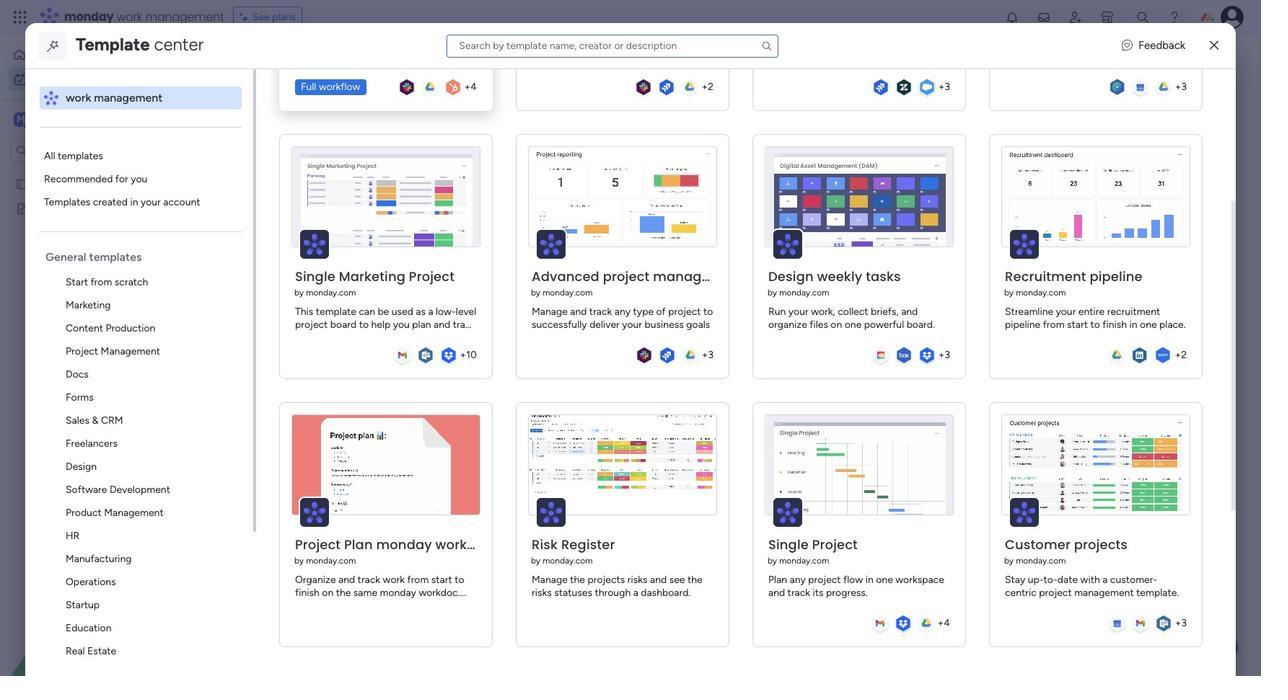 Task type: describe. For each thing, give the bounding box(es) containing it.
0 horizontal spatial 4
[[471, 81, 477, 93]]

management for product management
[[104, 507, 164, 520]]

select product image
[[13, 10, 27, 25]]

dashboard.
[[641, 587, 691, 599]]

monday.com inside single marketing project by monday.com
[[306, 288, 356, 298]]

your inside manage and track any type of project to successfully deliver your business goals
[[622, 319, 642, 331]]

full
[[301, 81, 316, 93]]

meeting
[[34, 202, 71, 214]]

monday marketplace image
[[1100, 10, 1115, 25]]

workdoc
[[435, 536, 492, 554]]

workspace inside workspace selection element
[[61, 113, 118, 126]]

by inside 'risk register by monday.com'
[[531, 556, 541, 566]]

search everything image
[[1136, 10, 1150, 25]]

forms
[[66, 392, 94, 404]]

estate
[[87, 646, 116, 658]]

sales
[[66, 415, 89, 427]]

Search in workspace field
[[30, 143, 120, 159]]

management inside "stay up-to-date with a customer- centric project management template."
[[1074, 587, 1134, 599]]

powerful
[[864, 319, 904, 331]]

your inside the streamline your entire recruitment pipeline from start to finish in one place.
[[1056, 306, 1076, 318]]

in inside the streamline your entire recruitment pipeline from start to finish in one place.
[[1130, 319, 1138, 331]]

marketing inside single marketing project by monday.com
[[339, 267, 406, 285]]

to-
[[1044, 574, 1058, 586]]

0 horizontal spatial + 2
[[702, 81, 714, 93]]

lottie animation image
[[0, 531, 184, 677]]

management up center
[[146, 9, 224, 25]]

risk
[[532, 536, 558, 554]]

my first board
[[34, 178, 97, 190]]

and inside manage the projects risks and see the risks statuses through a dashboard.
[[650, 574, 667, 586]]

kendall parks image
[[1221, 6, 1244, 29]]

pipeline inside recruitment pipeline by monday.com
[[1090, 267, 1143, 285]]

development
[[110, 484, 170, 496]]

my work option
[[9, 68, 175, 91]]

recommended
[[44, 173, 113, 185]]

real
[[66, 646, 85, 658]]

account
[[163, 196, 200, 209]]

monday.com inside customer projects by monday.com
[[1016, 556, 1066, 566]]

templates created in your account
[[44, 196, 200, 209]]

home option
[[9, 43, 175, 66]]

templates
[[44, 196, 90, 209]]

briefs,
[[871, 306, 899, 318]]

created
[[93, 196, 128, 209]]

with
[[1080, 574, 1100, 586]]

project inside single marketing project by monday.com
[[409, 267, 455, 285]]

templates for general templates
[[89, 250, 142, 264]]

stay
[[1005, 574, 1025, 586]]

project inside single project by monday.com
[[812, 536, 858, 554]]

update feed image
[[1037, 10, 1051, 25]]

in inside explore element
[[130, 196, 138, 209]]

close image
[[1210, 40, 1219, 51]]

3 for design weekly tasks
[[945, 349, 950, 362]]

manage for advanced
[[532, 306, 568, 318]]

stay up-to-date with a customer- centric project management template.
[[1005, 574, 1179, 599]]

by inside single marketing project by monday.com
[[294, 288, 304, 298]]

plan inside project plan monday workdoc by monday.com
[[344, 536, 373, 554]]

board
[[71, 178, 97, 190]]

general
[[45, 250, 86, 264]]

date
[[1058, 574, 1078, 586]]

monday work management
[[64, 9, 224, 25]]

m
[[17, 113, 25, 126]]

template.
[[1136, 587, 1179, 599]]

work management
[[66, 91, 163, 105]]

template center
[[76, 34, 204, 54]]

and inside 'plan any project flow in one workspace and track its progress.'
[[768, 587, 785, 599]]

manage for risk
[[532, 574, 568, 586]]

recommended for you
[[44, 173, 147, 185]]

weekly
[[817, 267, 862, 285]]

up-
[[1028, 574, 1044, 586]]

single marketing project by monday.com
[[294, 267, 455, 298]]

and inside the "run your work, collect briefs, and organize files on one powerful board."
[[901, 306, 918, 318]]

single for single project
[[768, 536, 809, 554]]

on
[[831, 319, 842, 331]]

advanced
[[532, 267, 600, 285]]

customer
[[1005, 536, 1071, 554]]

you
[[131, 173, 147, 185]]

operations
[[66, 577, 116, 589]]

+ 10
[[460, 349, 477, 362]]

plan any project flow in one workspace and track its progress.
[[768, 574, 944, 599]]

by inside advanced project management by monday.com
[[531, 288, 541, 298]]

my for my work
[[33, 73, 47, 85]]

tasks
[[866, 267, 901, 285]]

1 horizontal spatial 4
[[944, 618, 950, 630]]

project management
[[66, 346, 160, 358]]

work for monday
[[117, 9, 143, 25]]

flow
[[844, 574, 863, 586]]

templates for all templates
[[58, 150, 103, 162]]

start
[[1067, 319, 1088, 331]]

10
[[466, 349, 477, 362]]

and inside manage and track any type of project to successfully deliver your business goals
[[570, 306, 587, 318]]

work for my
[[50, 73, 72, 85]]

organize
[[768, 319, 807, 331]]

management down template center
[[94, 91, 163, 105]]

&
[[92, 415, 98, 427]]

main
[[33, 113, 58, 126]]

project inside advanced project management by monday.com
[[603, 267, 650, 285]]

freelancers
[[66, 438, 118, 450]]

work,
[[811, 306, 835, 318]]

monday.com inside single project by monday.com
[[779, 556, 829, 566]]

my work link
[[9, 68, 175, 91]]

list box containing my first board
[[0, 168, 184, 415]]

sales & crm
[[66, 415, 123, 427]]

entire
[[1079, 306, 1105, 318]]

advanced project management by monday.com
[[531, 267, 745, 298]]

design for design
[[66, 461, 97, 473]]

your inside explore element
[[141, 196, 161, 209]]

collect
[[838, 306, 868, 318]]

1 the from the left
[[570, 574, 585, 586]]

home link
[[9, 43, 175, 66]]

startup
[[66, 600, 100, 612]]

to for project
[[704, 306, 713, 318]]

manufacturing
[[66, 553, 132, 566]]

monday.com inside 'risk register by monday.com'
[[543, 556, 593, 566]]

workspace selection element
[[14, 111, 121, 130]]

start
[[66, 276, 88, 289]]

content
[[66, 323, 103, 335]]

by inside single project by monday.com
[[768, 556, 777, 566]]

customer projects by monday.com
[[1004, 536, 1128, 566]]

3 for customer projects
[[1181, 618, 1187, 630]]

centric
[[1005, 587, 1037, 599]]

register
[[561, 536, 615, 554]]

business
[[645, 319, 684, 331]]

by inside design weekly tasks by monday.com
[[768, 288, 777, 298]]

public board image for meeting notes
[[15, 201, 29, 215]]

deliver
[[590, 319, 620, 331]]

by inside customer projects by monday.com
[[1004, 556, 1014, 566]]

real estate
[[66, 646, 116, 658]]

files
[[810, 319, 828, 331]]

monday.com inside project plan monday workdoc by monday.com
[[306, 556, 356, 566]]

all
[[44, 150, 55, 162]]



Task type: locate. For each thing, give the bounding box(es) containing it.
track left its
[[788, 587, 810, 599]]

1 horizontal spatial 2
[[1181, 349, 1187, 362]]

project inside work management templates 'element'
[[66, 346, 98, 358]]

project plan monday workdoc by monday.com
[[294, 536, 492, 566]]

v2 user feedback image
[[1122, 38, 1133, 54]]

1 vertical spatial to
[[1091, 319, 1100, 331]]

explore element
[[40, 145, 253, 214]]

1 horizontal spatial from
[[1043, 319, 1065, 331]]

work down the 'home' at the top left
[[50, 73, 72, 85]]

from left start
[[1043, 319, 1065, 331]]

manage up statuses
[[532, 574, 568, 586]]

0 horizontal spatial track
[[589, 306, 612, 318]]

monday up template
[[64, 9, 114, 25]]

1 horizontal spatial marketing
[[339, 267, 406, 285]]

first
[[50, 178, 68, 190]]

1 horizontal spatial to
[[1091, 319, 1100, 331]]

my left first
[[34, 178, 48, 190]]

your up organize
[[788, 306, 809, 318]]

0 vertical spatial templates
[[58, 150, 103, 162]]

1 horizontal spatial design
[[768, 267, 814, 285]]

any inside manage and track any type of project to successfully deliver your business goals
[[615, 306, 631, 318]]

single inside single marketing project by monday.com
[[295, 267, 335, 285]]

list box
[[40, 69, 256, 677], [0, 168, 184, 415]]

to down entire
[[1091, 319, 1100, 331]]

plan inside 'plan any project flow in one workspace and track its progress.'
[[768, 574, 787, 586]]

public board image
[[15, 177, 29, 190], [15, 201, 29, 215]]

one
[[845, 319, 862, 331], [1140, 319, 1157, 331], [876, 574, 893, 586]]

in down you
[[130, 196, 138, 209]]

1 horizontal spatial monday
[[376, 536, 432, 554]]

1 vertical spatial projects
[[588, 574, 625, 586]]

1 vertical spatial manage
[[532, 574, 568, 586]]

pipeline up recruitment
[[1090, 267, 1143, 285]]

my for my first board
[[34, 178, 48, 190]]

+
[[464, 81, 471, 93], [702, 81, 708, 93], [938, 81, 945, 93], [1175, 81, 1181, 93], [460, 349, 466, 362], [702, 349, 708, 362], [938, 349, 945, 362], [1175, 349, 1181, 362], [938, 618, 944, 630], [1175, 618, 1181, 630]]

customer-
[[1110, 574, 1158, 586]]

feedback link
[[1122, 38, 1186, 54]]

1 horizontal spatial pipeline
[[1090, 267, 1143, 285]]

management
[[101, 346, 160, 358], [104, 507, 164, 520]]

main workspace
[[33, 113, 118, 126]]

workspace image
[[14, 112, 28, 128]]

+ 3 for advanced project management
[[702, 349, 714, 362]]

one inside the "run your work, collect briefs, and organize files on one powerful board."
[[845, 319, 862, 331]]

content production
[[66, 323, 155, 335]]

None search field
[[447, 34, 779, 57]]

1 vertical spatial in
[[1130, 319, 1138, 331]]

education
[[66, 623, 111, 635]]

start from scratch
[[66, 276, 148, 289]]

see plans button
[[233, 6, 302, 28]]

monday.com inside design weekly tasks by monday.com
[[779, 288, 829, 298]]

one right flow
[[876, 574, 893, 586]]

0 horizontal spatial the
[[570, 574, 585, 586]]

0 vertical spatial workspace
[[61, 113, 118, 126]]

run
[[768, 306, 786, 318]]

0 vertical spatial risks
[[628, 574, 648, 586]]

0 horizontal spatial design
[[66, 461, 97, 473]]

design inside work management templates 'element'
[[66, 461, 97, 473]]

see
[[669, 574, 685, 586]]

0 horizontal spatial + 4
[[464, 81, 477, 93]]

to for pipeline
[[1091, 319, 1100, 331]]

0 horizontal spatial risks
[[532, 587, 552, 599]]

track up the deliver
[[589, 306, 612, 318]]

2 public board image from the top
[[15, 201, 29, 215]]

manage inside manage and track any type of project to successfully deliver your business goals
[[532, 306, 568, 318]]

feedback
[[1139, 39, 1186, 52]]

1 vertical spatial pipeline
[[1005, 319, 1041, 331]]

1 horizontal spatial any
[[790, 574, 806, 586]]

management down with
[[1074, 587, 1134, 599]]

successfully
[[532, 319, 587, 331]]

and up dashboard.
[[650, 574, 667, 586]]

crm
[[101, 415, 123, 427]]

1 horizontal spatial track
[[788, 587, 810, 599]]

0 vertical spatial marketing
[[339, 267, 406, 285]]

project inside manage and track any type of project to successfully deliver your business goals
[[668, 306, 701, 318]]

templates up start from scratch
[[89, 250, 142, 264]]

0 vertical spatial work
[[117, 9, 143, 25]]

1 horizontal spatial one
[[876, 574, 893, 586]]

pipeline inside the streamline your entire recruitment pipeline from start to finish in one place.
[[1005, 319, 1041, 331]]

statuses
[[554, 587, 592, 599]]

1 public board image from the top
[[15, 177, 29, 190]]

scratch
[[115, 276, 148, 289]]

pipeline down "streamline"
[[1005, 319, 1041, 331]]

one inside the streamline your entire recruitment pipeline from start to finish in one place.
[[1140, 319, 1157, 331]]

from inside work management templates 'element'
[[90, 276, 112, 289]]

0 horizontal spatial monday
[[64, 9, 114, 25]]

0 vertical spatial 2
[[708, 81, 714, 93]]

project up "type"
[[603, 267, 650, 285]]

marketing
[[339, 267, 406, 285], [66, 299, 111, 312]]

marketing inside work management templates 'element'
[[66, 299, 111, 312]]

type
[[633, 306, 654, 318]]

0 horizontal spatial from
[[90, 276, 112, 289]]

+ 2
[[702, 81, 714, 93], [1175, 349, 1187, 362]]

0 vertical spatial pipeline
[[1090, 267, 1143, 285]]

by inside recruitment pipeline by monday.com
[[1004, 288, 1014, 298]]

2 horizontal spatial one
[[1140, 319, 1157, 331]]

single project by monday.com
[[768, 536, 858, 566]]

workspace down work management
[[61, 113, 118, 126]]

invite members image
[[1069, 10, 1083, 25]]

streamline your entire recruitment pipeline from start to finish in one place.
[[1005, 306, 1186, 331]]

risks left statuses
[[532, 587, 552, 599]]

design up software
[[66, 461, 97, 473]]

pipeline
[[1090, 267, 1143, 285], [1005, 319, 1041, 331]]

in right flow
[[866, 574, 874, 586]]

1 horizontal spatial projects
[[1074, 536, 1128, 554]]

from right 'start'
[[90, 276, 112, 289]]

Search by template name, creator or description search field
[[447, 34, 779, 57]]

0 vertical spatial management
[[101, 346, 160, 358]]

monday.com inside recruitment pipeline by monday.com
[[1016, 288, 1066, 298]]

one down collect
[[845, 319, 862, 331]]

workflow
[[319, 81, 360, 93]]

for
[[115, 173, 128, 185]]

public board image left first
[[15, 177, 29, 190]]

place.
[[1160, 319, 1186, 331]]

of
[[656, 306, 666, 318]]

track inside manage and track any type of project to successfully deliver your business goals
[[589, 306, 612, 318]]

work management templates element
[[40, 271, 253, 677]]

design inside design weekly tasks by monday.com
[[768, 267, 814, 285]]

0 vertical spatial monday
[[64, 9, 114, 25]]

1 vertical spatial management
[[104, 507, 164, 520]]

1 horizontal spatial risks
[[628, 574, 648, 586]]

0 horizontal spatial any
[[615, 306, 631, 318]]

1 horizontal spatial in
[[866, 574, 874, 586]]

1 vertical spatial a
[[633, 587, 638, 599]]

in down recruitment
[[1130, 319, 1138, 331]]

any left "type"
[[615, 306, 631, 318]]

management inside advanced project management by monday.com
[[653, 267, 745, 285]]

workspace right flow
[[896, 574, 944, 586]]

0 vertical spatial from
[[90, 276, 112, 289]]

notes
[[74, 202, 101, 214]]

0 vertical spatial + 2
[[702, 81, 714, 93]]

project inside project plan monday workdoc by monday.com
[[295, 536, 341, 554]]

1 vertical spatial 4
[[944, 618, 950, 630]]

0 vertical spatial single
[[295, 267, 335, 285]]

and
[[570, 306, 587, 318], [901, 306, 918, 318], [650, 574, 667, 586], [768, 587, 785, 599]]

run your work, collect briefs, and organize files on one powerful board.
[[768, 306, 935, 331]]

monday inside project plan monday workdoc by monday.com
[[376, 536, 432, 554]]

risks
[[628, 574, 648, 586], [532, 587, 552, 599]]

streamline
[[1005, 306, 1053, 318]]

to
[[704, 306, 713, 318], [1091, 319, 1100, 331]]

all templates
[[44, 150, 103, 162]]

risks up the through
[[628, 574, 648, 586]]

0 horizontal spatial projects
[[588, 574, 625, 586]]

monday.com inside advanced project management by monday.com
[[543, 288, 593, 298]]

my
[[33, 73, 47, 85], [34, 178, 48, 190]]

design for design weekly tasks by monday.com
[[768, 267, 814, 285]]

1 horizontal spatial a
[[1103, 574, 1108, 586]]

a right with
[[1103, 574, 1108, 586]]

a right the through
[[633, 587, 638, 599]]

list box containing work management
[[40, 69, 256, 677]]

0 vertical spatial 4
[[471, 81, 477, 93]]

lottie animation element
[[0, 531, 184, 677]]

your down you
[[141, 196, 161, 209]]

by inside project plan monday workdoc by monday.com
[[294, 556, 304, 566]]

0 vertical spatial in
[[130, 196, 138, 209]]

manage and track any type of project to successfully deliver your business goals
[[532, 306, 713, 331]]

the up statuses
[[570, 574, 585, 586]]

public board image left 'meeting'
[[15, 201, 29, 215]]

single
[[295, 267, 335, 285], [768, 536, 809, 554]]

help image
[[1167, 10, 1182, 25]]

project inside 'plan any project flow in one workspace and track its progress.'
[[808, 574, 841, 586]]

1 vertical spatial workspace
[[896, 574, 944, 586]]

1 horizontal spatial the
[[688, 574, 703, 586]]

project up goals
[[668, 306, 701, 318]]

my down the 'home' at the top left
[[33, 73, 47, 85]]

0 horizontal spatial one
[[845, 319, 862, 331]]

0 horizontal spatial marketing
[[66, 299, 111, 312]]

1 vertical spatial from
[[1043, 319, 1065, 331]]

2 the from the left
[[688, 574, 703, 586]]

0 horizontal spatial to
[[704, 306, 713, 318]]

recruitment
[[1005, 267, 1086, 285]]

0 vertical spatial my
[[33, 73, 47, 85]]

help button
[[1188, 636, 1238, 659]]

center
[[154, 34, 204, 54]]

1 vertical spatial marketing
[[66, 299, 111, 312]]

1 vertical spatial design
[[66, 461, 97, 473]]

2 vertical spatial work
[[66, 91, 91, 105]]

0 horizontal spatial in
[[130, 196, 138, 209]]

0 horizontal spatial pipeline
[[1005, 319, 1041, 331]]

2 manage from the top
[[532, 574, 568, 586]]

0 horizontal spatial workspace
[[61, 113, 118, 126]]

and left its
[[768, 587, 785, 599]]

2 horizontal spatial in
[[1130, 319, 1138, 331]]

1 vertical spatial track
[[788, 587, 810, 599]]

single inside single project by monday.com
[[768, 536, 809, 554]]

to inside manage and track any type of project to successfully deliver your business goals
[[704, 306, 713, 318]]

4
[[471, 81, 477, 93], [944, 618, 950, 630]]

monday left workdoc
[[376, 536, 432, 554]]

1 vertical spatial plan
[[768, 574, 787, 586]]

templates inside explore element
[[58, 150, 103, 162]]

1 horizontal spatial + 4
[[938, 618, 950, 630]]

meeting notes
[[34, 202, 101, 214]]

templates
[[58, 150, 103, 162], [89, 250, 142, 264]]

0 vertical spatial manage
[[532, 306, 568, 318]]

plans
[[272, 11, 296, 23]]

1 vertical spatial monday
[[376, 536, 432, 554]]

projects inside manage the projects risks and see the risks statuses through a dashboard.
[[588, 574, 625, 586]]

0 horizontal spatial plan
[[344, 536, 373, 554]]

project up its
[[808, 574, 841, 586]]

0 vertical spatial + 4
[[464, 81, 477, 93]]

your down "type"
[[622, 319, 642, 331]]

+ 3 for customer projects
[[1175, 618, 1187, 630]]

software
[[66, 484, 107, 496]]

a inside manage the projects risks and see the risks statuses through a dashboard.
[[633, 587, 638, 599]]

full workflow
[[301, 81, 360, 93]]

project
[[409, 267, 455, 285], [66, 346, 98, 358], [295, 536, 341, 554], [812, 536, 858, 554]]

in inside 'plan any project flow in one workspace and track its progress.'
[[866, 574, 874, 586]]

1 vertical spatial templates
[[89, 250, 142, 264]]

your inside the "run your work, collect briefs, and organize files on one powerful board."
[[788, 306, 809, 318]]

recruitment
[[1107, 306, 1160, 318]]

product management
[[66, 507, 164, 520]]

1 horizontal spatial + 2
[[1175, 349, 1187, 362]]

general templates heading
[[45, 250, 253, 266]]

1 horizontal spatial single
[[768, 536, 809, 554]]

track inside 'plan any project flow in one workspace and track its progress.'
[[788, 587, 810, 599]]

management down "development"
[[104, 507, 164, 520]]

recruitment pipeline by monday.com
[[1004, 267, 1143, 298]]

design
[[768, 267, 814, 285], [66, 461, 97, 473]]

0 horizontal spatial single
[[295, 267, 335, 285]]

manage inside manage the projects risks and see the risks statuses through a dashboard.
[[532, 574, 568, 586]]

1 manage from the top
[[532, 306, 568, 318]]

templates inside "heading"
[[89, 250, 142, 264]]

0 vertical spatial projects
[[1074, 536, 1128, 554]]

project down to-
[[1039, 587, 1072, 599]]

projects up with
[[1074, 536, 1128, 554]]

3 for advanced project management
[[708, 349, 714, 362]]

option
[[0, 171, 184, 174]]

a inside "stay up-to-date with a customer- centric project management template."
[[1103, 574, 1108, 586]]

1 vertical spatial my
[[34, 178, 48, 190]]

1 vertical spatial + 2
[[1175, 349, 1187, 362]]

goals
[[686, 319, 710, 331]]

0 vertical spatial any
[[615, 306, 631, 318]]

track
[[589, 306, 612, 318], [788, 587, 810, 599]]

management for project management
[[101, 346, 160, 358]]

0 vertical spatial a
[[1103, 574, 1108, 586]]

notifications image
[[1005, 10, 1020, 25]]

to inside the streamline your entire recruitment pipeline from start to finish in one place.
[[1091, 319, 1100, 331]]

risk register by monday.com
[[531, 536, 615, 566]]

one inside 'plan any project flow in one workspace and track its progress.'
[[876, 574, 893, 586]]

1 vertical spatial work
[[50, 73, 72, 85]]

0 vertical spatial design
[[768, 267, 814, 285]]

management up goals
[[653, 267, 745, 285]]

workspace
[[61, 113, 118, 126], [896, 574, 944, 586]]

workspace inside 'plan any project flow in one workspace and track its progress.'
[[896, 574, 944, 586]]

work up template center
[[117, 9, 143, 25]]

my inside option
[[33, 73, 47, 85]]

through
[[595, 587, 631, 599]]

to up goals
[[704, 306, 713, 318]]

projects inside customer projects by monday.com
[[1074, 536, 1128, 554]]

work up main workspace
[[66, 91, 91, 105]]

manage
[[532, 306, 568, 318], [532, 574, 568, 586]]

0 vertical spatial to
[[704, 306, 713, 318]]

finish
[[1103, 319, 1127, 331]]

one down recruitment
[[1140, 319, 1157, 331]]

template
[[76, 34, 150, 54]]

project inside "stay up-to-date with a customer- centric project management template."
[[1039, 587, 1072, 599]]

production
[[106, 323, 155, 335]]

single for single marketing project
[[295, 267, 335, 285]]

2
[[708, 81, 714, 93], [1181, 349, 1187, 362]]

projects up the through
[[588, 574, 625, 586]]

0 horizontal spatial 2
[[708, 81, 714, 93]]

1 vertical spatial public board image
[[15, 201, 29, 215]]

and up "successfully"
[[570, 306, 587, 318]]

design up run
[[768, 267, 814, 285]]

any down single project by monday.com
[[790, 574, 806, 586]]

any inside 'plan any project flow in one workspace and track its progress.'
[[790, 574, 806, 586]]

2 vertical spatial in
[[866, 574, 874, 586]]

0 vertical spatial public board image
[[15, 177, 29, 190]]

search image
[[761, 40, 773, 52]]

templates up recommended at the left of page
[[58, 150, 103, 162]]

management down production
[[101, 346, 160, 358]]

see plans
[[252, 11, 296, 23]]

software development
[[66, 484, 170, 496]]

1 vertical spatial + 4
[[938, 618, 950, 630]]

1 vertical spatial risks
[[532, 587, 552, 599]]

by
[[294, 288, 304, 298], [531, 288, 541, 298], [768, 288, 777, 298], [1004, 288, 1014, 298], [294, 556, 304, 566], [531, 556, 541, 566], [768, 556, 777, 566], [1004, 556, 1014, 566]]

0 vertical spatial plan
[[344, 536, 373, 554]]

1 vertical spatial any
[[790, 574, 806, 586]]

1 horizontal spatial plan
[[768, 574, 787, 586]]

manage up "successfully"
[[532, 306, 568, 318]]

your up start
[[1056, 306, 1076, 318]]

0 horizontal spatial a
[[633, 587, 638, 599]]

help
[[1200, 640, 1226, 655]]

the right see
[[688, 574, 703, 586]]

and up board.
[[901, 306, 918, 318]]

+ 3 for design weekly tasks
[[938, 349, 950, 362]]

1 vertical spatial 2
[[1181, 349, 1187, 362]]

public board image for my first board
[[15, 177, 29, 190]]

product
[[66, 507, 102, 520]]

1 vertical spatial single
[[768, 536, 809, 554]]

from inside the streamline your entire recruitment pipeline from start to finish in one place.
[[1043, 319, 1065, 331]]

my work
[[33, 73, 72, 85]]

work inside my work option
[[50, 73, 72, 85]]

1 horizontal spatial workspace
[[896, 574, 944, 586]]

0 vertical spatial track
[[589, 306, 612, 318]]



Task type: vqa. For each thing, say whether or not it's contained in the screenshot.


